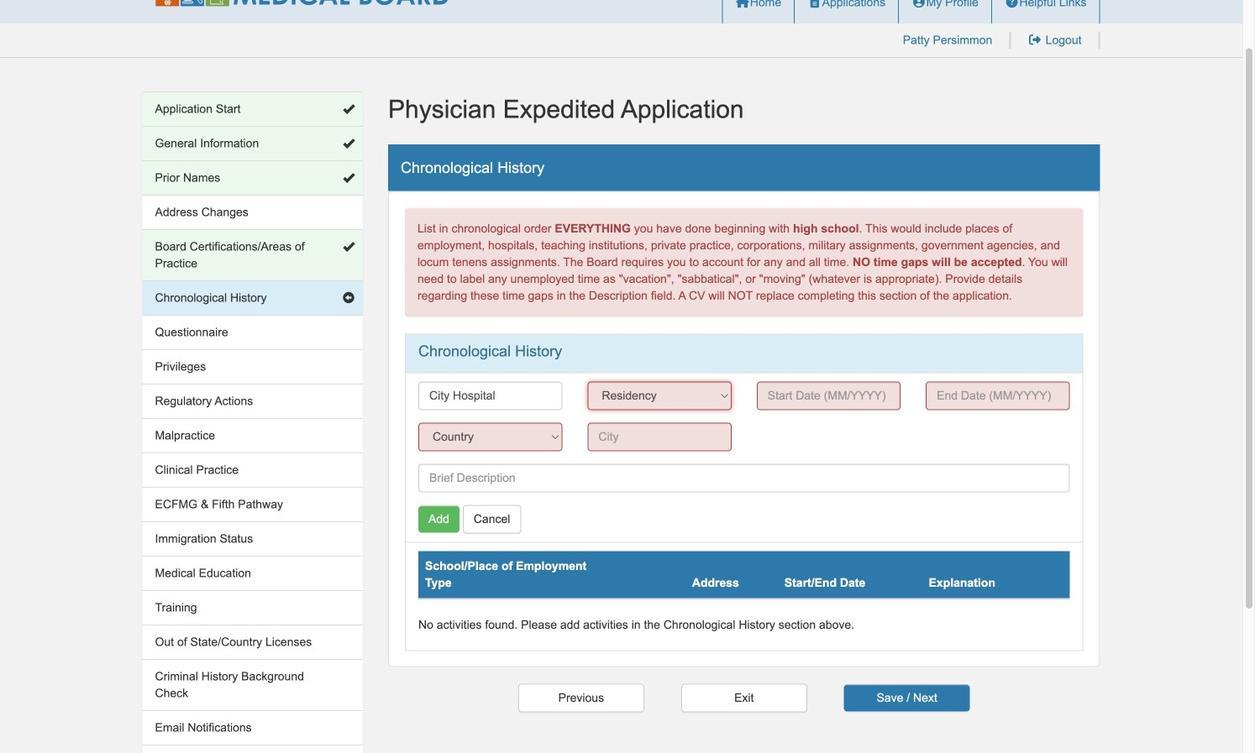 Task type: locate. For each thing, give the bounding box(es) containing it.
2 vertical spatial ok image
[[343, 241, 355, 253]]

None submit
[[844, 685, 970, 712]]

1 vertical spatial ok image
[[343, 172, 355, 184]]

City text field
[[588, 423, 732, 452]]

ok image
[[343, 138, 355, 150], [343, 172, 355, 184], [343, 241, 355, 253]]

user circle image
[[912, 0, 927, 8]]

None button
[[518, 684, 645, 713], [681, 684, 807, 713], [518, 684, 645, 713], [681, 684, 807, 713]]

0 vertical spatial ok image
[[343, 138, 355, 150]]

home image
[[736, 0, 750, 8]]

sign out image
[[1028, 34, 1043, 46]]



Task type: vqa. For each thing, say whether or not it's contained in the screenshot.
the topmost ok image
yes



Task type: describe. For each thing, give the bounding box(es) containing it.
Start Date (MM/YYYY) text field
[[757, 382, 901, 410]]

file text image
[[808, 0, 822, 8]]

circle arrow left image
[[343, 292, 355, 304]]

School/Place of Employment text field
[[419, 382, 563, 410]]

ok image
[[343, 103, 355, 115]]

1 ok image from the top
[[343, 138, 355, 150]]

3 ok image from the top
[[343, 241, 355, 253]]

question circle image
[[1005, 0, 1020, 8]]

2 ok image from the top
[[343, 172, 355, 184]]

north carolina medical board logo image
[[155, 0, 449, 7]]

Brief Description text field
[[419, 464, 1070, 493]]

End Date (MM/YYYY) text field
[[926, 382, 1070, 410]]



